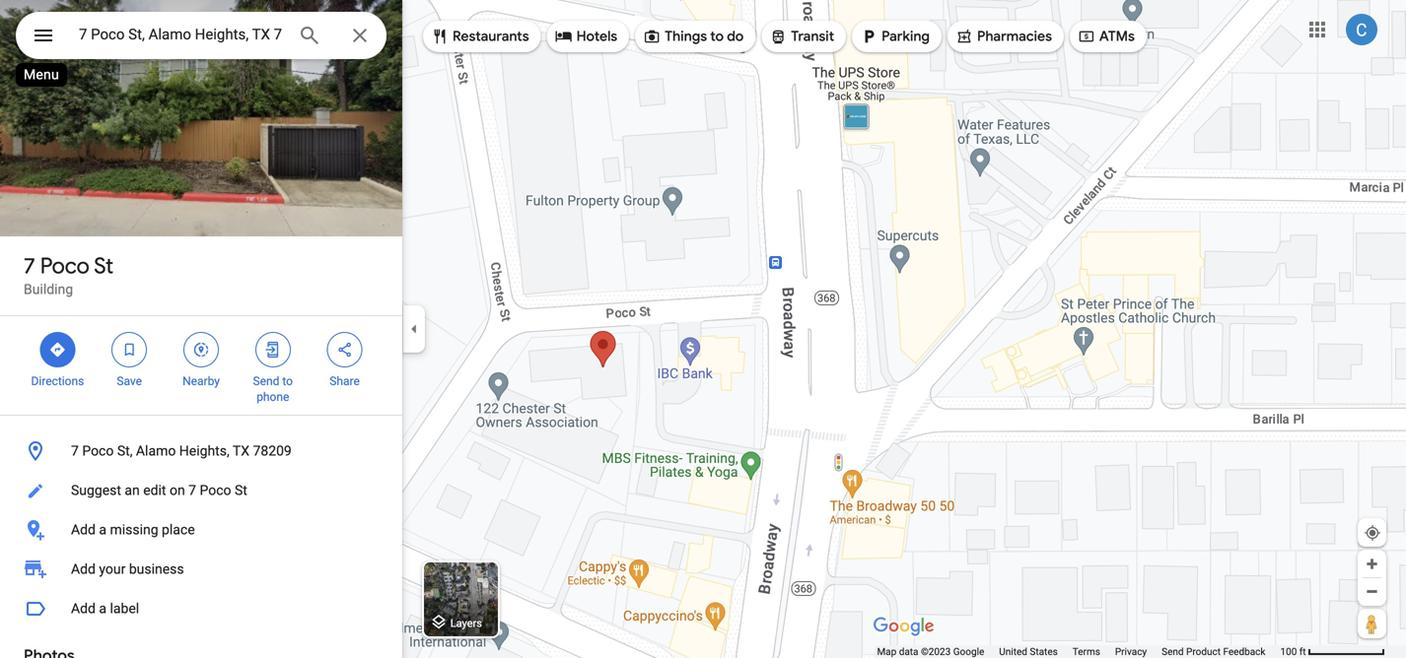 Task type: describe. For each thing, give the bounding box(es) containing it.
suggest an edit on 7 poco st button
[[0, 471, 402, 511]]

terms
[[1073, 647, 1101, 658]]

7 poco st, alamo heights, tx 78209
[[71, 443, 292, 460]]

do
[[727, 28, 744, 45]]

footer inside google maps element
[[877, 646, 1281, 659]]


[[643, 26, 661, 47]]

a for missing
[[99, 522, 107, 539]]

poco for st,
[[82, 443, 114, 460]]


[[32, 21, 55, 50]]

privacy
[[1115, 647, 1147, 658]]

add a label button
[[0, 590, 402, 629]]

edit
[[143, 483, 166, 499]]

 parking
[[860, 26, 930, 47]]

 transit
[[770, 26, 835, 47]]

save
[[117, 375, 142, 389]]

atms
[[1100, 28, 1135, 45]]

data
[[899, 647, 919, 658]]

united
[[999, 647, 1028, 658]]

to inside send to phone
[[282, 375, 293, 389]]

zoom in image
[[1365, 557, 1380, 572]]

add your business
[[71, 562, 184, 578]]


[[192, 339, 210, 361]]

7 Poco St, Alamo Heights, TX 78209 field
[[16, 12, 387, 59]]

to inside  things to do
[[710, 28, 724, 45]]

missing
[[110, 522, 158, 539]]


[[121, 339, 138, 361]]

states
[[1030, 647, 1058, 658]]

directions
[[31, 375, 84, 389]]

building
[[24, 282, 73, 298]]


[[770, 26, 787, 47]]


[[860, 26, 878, 47]]

7 for st
[[24, 253, 35, 280]]

terms button
[[1073, 646, 1101, 659]]

100 ft
[[1281, 647, 1306, 658]]

united states
[[999, 647, 1058, 658]]

actions for 7 poco st region
[[0, 317, 402, 415]]


[[336, 339, 354, 361]]

add a missing place
[[71, 522, 195, 539]]

 search field
[[16, 12, 387, 63]]

an
[[125, 483, 140, 499]]


[[1078, 26, 1096, 47]]

st inside 7 poco st building
[[94, 253, 114, 280]]


[[264, 339, 282, 361]]

a for label
[[99, 601, 107, 617]]

united states button
[[999, 646, 1058, 659]]

map
[[877, 647, 897, 658]]

none field inside 7 poco st, alamo heights, tx 78209 field
[[79, 23, 282, 46]]

heights,
[[179, 443, 230, 460]]

78209
[[253, 443, 292, 460]]

place
[[162, 522, 195, 539]]

add your business link
[[0, 550, 402, 590]]

collapse side panel image
[[403, 319, 425, 340]]

transit
[[791, 28, 835, 45]]

alamo
[[136, 443, 176, 460]]

on
[[170, 483, 185, 499]]

send product feedback button
[[1162, 646, 1266, 659]]



Task type: locate. For each thing, give the bounding box(es) containing it.
7 up suggest
[[71, 443, 79, 460]]

2 vertical spatial 7
[[189, 483, 196, 499]]

1 vertical spatial 7
[[71, 443, 79, 460]]

2 vertical spatial add
[[71, 601, 96, 617]]

show street view coverage image
[[1358, 610, 1387, 639]]

business
[[129, 562, 184, 578]]

0 horizontal spatial send
[[253, 375, 280, 389]]

send to phone
[[253, 375, 293, 404]]

None field
[[79, 23, 282, 46]]

1 a from the top
[[99, 522, 107, 539]]

a inside button
[[99, 601, 107, 617]]

7 poco st, alamo heights, tx 78209 button
[[0, 432, 402, 471]]

send product feedback
[[1162, 647, 1266, 658]]


[[49, 339, 66, 361]]

1 horizontal spatial to
[[710, 28, 724, 45]]

poco
[[40, 253, 90, 280], [82, 443, 114, 460], [200, 483, 231, 499]]

send up phone
[[253, 375, 280, 389]]

0 vertical spatial add
[[71, 522, 96, 539]]

st,
[[117, 443, 133, 460]]

parking
[[882, 28, 930, 45]]

a inside button
[[99, 522, 107, 539]]

restaurants
[[453, 28, 529, 45]]

©2023
[[921, 647, 951, 658]]

poco inside button
[[200, 483, 231, 499]]

1 vertical spatial send
[[1162, 647, 1184, 658]]

100
[[1281, 647, 1297, 658]]

st
[[94, 253, 114, 280], [235, 483, 247, 499]]

 button
[[16, 12, 71, 63]]

footer
[[877, 646, 1281, 659]]

ft
[[1300, 647, 1306, 658]]

poco for st
[[40, 253, 90, 280]]

1 vertical spatial poco
[[82, 443, 114, 460]]

100 ft button
[[1281, 647, 1386, 658]]

poco right on
[[200, 483, 231, 499]]

0 vertical spatial st
[[94, 253, 114, 280]]

7
[[24, 253, 35, 280], [71, 443, 79, 460], [189, 483, 196, 499]]


[[956, 26, 974, 47]]

add left label
[[71, 601, 96, 617]]

add a missing place button
[[0, 511, 402, 550]]

7 right on
[[189, 483, 196, 499]]

tx
[[233, 443, 250, 460]]

 hotels
[[555, 26, 618, 47]]

2 horizontal spatial 7
[[189, 483, 196, 499]]

0 horizontal spatial st
[[94, 253, 114, 280]]

google
[[954, 647, 985, 658]]

zoom out image
[[1365, 585, 1380, 600]]

product
[[1187, 647, 1221, 658]]

2 add from the top
[[71, 562, 96, 578]]

add for add your business
[[71, 562, 96, 578]]

add inside button
[[71, 601, 96, 617]]

0 vertical spatial send
[[253, 375, 280, 389]]

feedback
[[1224, 647, 1266, 658]]

1 vertical spatial add
[[71, 562, 96, 578]]

nearby
[[183, 375, 220, 389]]

7 inside 7 poco st building
[[24, 253, 35, 280]]

0 horizontal spatial 7
[[24, 253, 35, 280]]

poco up the building
[[40, 253, 90, 280]]

things
[[665, 28, 707, 45]]

a left label
[[99, 601, 107, 617]]

google account: cat marinescu  
(ecaterina.marinescu@adept.ai) image
[[1346, 14, 1378, 46]]

add for add a missing place
[[71, 522, 96, 539]]

send for send product feedback
[[1162, 647, 1184, 658]]

phone
[[257, 391, 289, 404]]

send inside send to phone
[[253, 375, 280, 389]]

1 vertical spatial st
[[235, 483, 247, 499]]

footer containing map data ©2023 google
[[877, 646, 1281, 659]]

 restaurants
[[431, 26, 529, 47]]

map data ©2023 google
[[877, 647, 985, 658]]

poco left st,
[[82, 443, 114, 460]]

 atms
[[1078, 26, 1135, 47]]

send for send to phone
[[253, 375, 280, 389]]

7 poco st main content
[[0, 0, 402, 659]]

to up phone
[[282, 375, 293, 389]]


[[431, 26, 449, 47]]


[[555, 26, 573, 47]]

st inside suggest an edit on 7 poco st button
[[235, 483, 247, 499]]

1 horizontal spatial 7
[[71, 443, 79, 460]]

0 horizontal spatial to
[[282, 375, 293, 389]]

google maps element
[[0, 0, 1407, 659]]

0 vertical spatial to
[[710, 28, 724, 45]]

to
[[710, 28, 724, 45], [282, 375, 293, 389]]

add a label
[[71, 601, 139, 617]]

suggest
[[71, 483, 121, 499]]

3 add from the top
[[71, 601, 96, 617]]

pharmacies
[[977, 28, 1052, 45]]

 things to do
[[643, 26, 744, 47]]

1 horizontal spatial send
[[1162, 647, 1184, 658]]

7 inside button
[[189, 483, 196, 499]]

layers
[[451, 618, 482, 630]]

1 vertical spatial a
[[99, 601, 107, 617]]

0 vertical spatial 7
[[24, 253, 35, 280]]

1 vertical spatial to
[[282, 375, 293, 389]]

poco inside button
[[82, 443, 114, 460]]

add inside button
[[71, 522, 96, 539]]

a
[[99, 522, 107, 539], [99, 601, 107, 617]]

0 vertical spatial a
[[99, 522, 107, 539]]

7 up the building
[[24, 253, 35, 280]]

 pharmacies
[[956, 26, 1052, 47]]

share
[[330, 375, 360, 389]]

your
[[99, 562, 126, 578]]

to left do
[[710, 28, 724, 45]]

1 horizontal spatial st
[[235, 483, 247, 499]]

add left your
[[71, 562, 96, 578]]

a left missing
[[99, 522, 107, 539]]

privacy button
[[1115, 646, 1147, 659]]

1 add from the top
[[71, 522, 96, 539]]

2 a from the top
[[99, 601, 107, 617]]

7 poco st building
[[24, 253, 114, 298]]

7 inside button
[[71, 443, 79, 460]]

add
[[71, 522, 96, 539], [71, 562, 96, 578], [71, 601, 96, 617]]

send
[[253, 375, 280, 389], [1162, 647, 1184, 658]]

label
[[110, 601, 139, 617]]

0 vertical spatial poco
[[40, 253, 90, 280]]

show your location image
[[1364, 525, 1382, 543]]

send left product in the right of the page
[[1162, 647, 1184, 658]]

hotels
[[577, 28, 618, 45]]

7 for st,
[[71, 443, 79, 460]]

suggest an edit on 7 poco st
[[71, 483, 247, 499]]

add for add a label
[[71, 601, 96, 617]]

send inside send product feedback button
[[1162, 647, 1184, 658]]

add down suggest
[[71, 522, 96, 539]]

poco inside 7 poco st building
[[40, 253, 90, 280]]

2 vertical spatial poco
[[200, 483, 231, 499]]



Task type: vqa. For each thing, say whether or not it's contained in the screenshot.
HEIGHTS, on the bottom of the page
yes



